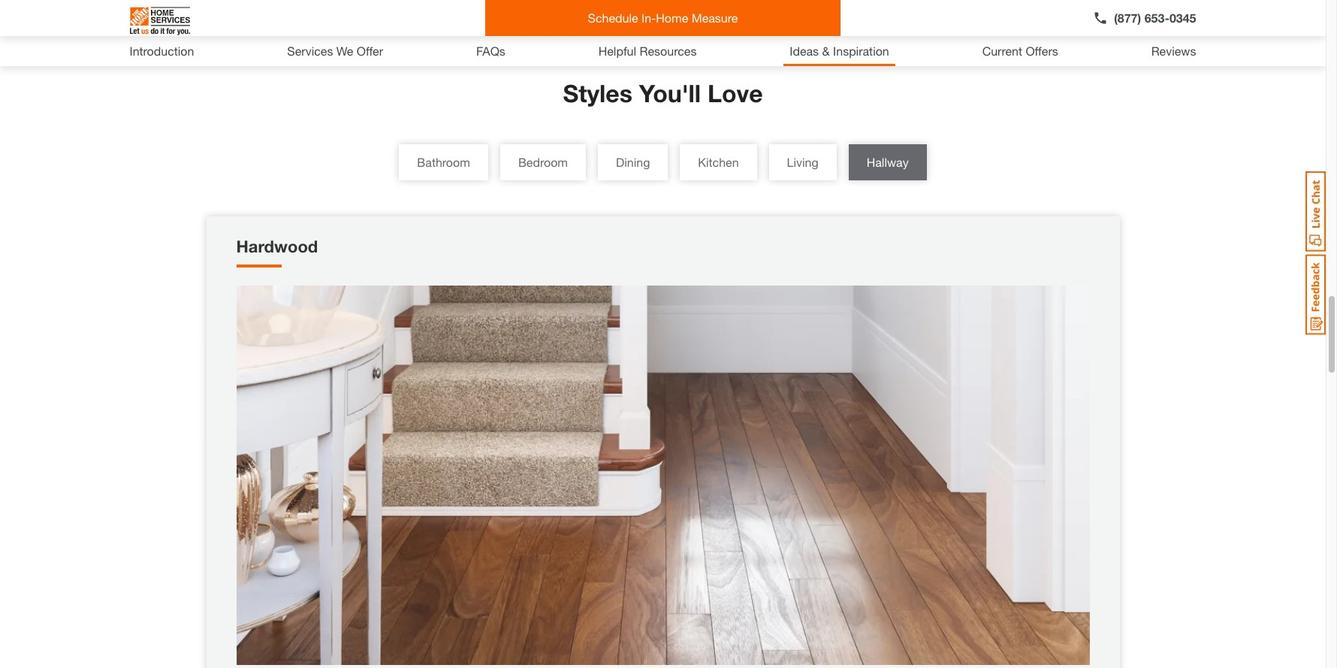 Task type: locate. For each thing, give the bounding box(es) containing it.
living button
[[769, 144, 837, 180]]

bathroom button
[[399, 144, 488, 180]]

styles you'll love
[[563, 79, 763, 107]]

kitchen
[[698, 155, 739, 169]]

dining button
[[598, 144, 668, 180]]

styles
[[563, 79, 633, 107]]

live chat image
[[1306, 171, 1326, 252]]

do it for you logo image
[[130, 1, 190, 41]]

home
[[656, 11, 689, 25]]

bedroom
[[518, 155, 568, 169]]

services we offer
[[287, 44, 383, 58]]

(877) 653-0345 link
[[1094, 9, 1197, 27]]

love
[[708, 79, 763, 107]]

(877) 653-0345
[[1115, 11, 1197, 25]]

schedule in-home measure
[[588, 11, 738, 25]]

kitchen button
[[680, 144, 757, 180]]

bathroom
[[417, 155, 470, 169]]

faqs
[[476, 44, 506, 58]]

inspiration
[[834, 44, 890, 58]]

offers
[[1026, 44, 1059, 58]]

dining
[[616, 155, 650, 169]]

hallway
[[867, 155, 909, 169]]

bedroom button
[[500, 144, 586, 180]]

services
[[287, 44, 333, 58]]

0345
[[1170, 11, 1197, 25]]

(877)
[[1115, 11, 1142, 25]]

living
[[787, 155, 819, 169]]



Task type: vqa. For each thing, say whether or not it's contained in the screenshot.
Home / Text Search / outdoor plants at the top left
no



Task type: describe. For each thing, give the bounding box(es) containing it.
schedule in-home measure button
[[485, 0, 841, 36]]

ideas & inspiration
[[790, 44, 890, 58]]

current
[[983, 44, 1023, 58]]

653-
[[1145, 11, 1170, 25]]

resources
[[640, 44, 697, 58]]

introduction
[[130, 44, 194, 58]]

infopod images - hallway/hardwood image
[[236, 286, 1090, 665]]

in-
[[642, 11, 656, 25]]

hallway button
[[849, 144, 927, 180]]

offer
[[357, 44, 383, 58]]

we
[[337, 44, 353, 58]]

&
[[823, 44, 830, 58]]

you'll
[[639, 79, 701, 107]]

schedule
[[588, 11, 639, 25]]

reviews
[[1152, 44, 1197, 58]]

helpful resources
[[599, 44, 697, 58]]

ideas
[[790, 44, 819, 58]]

measure
[[692, 11, 738, 25]]

hardwood
[[236, 237, 318, 256]]

current offers
[[983, 44, 1059, 58]]

helpful
[[599, 44, 637, 58]]

feedback link image
[[1306, 254, 1326, 335]]



